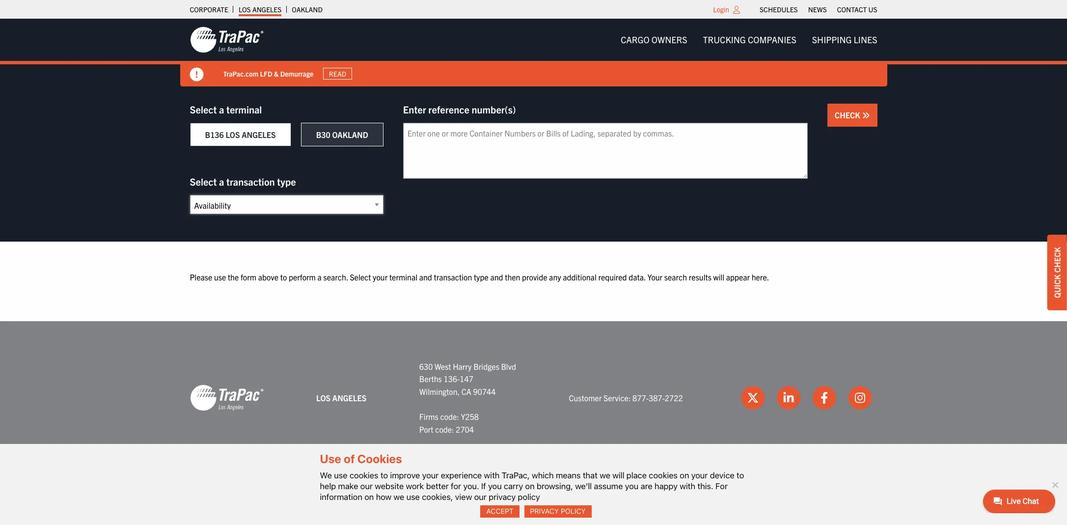 Task type: vqa. For each thing, say whether or not it's contained in the screenshot.
4th Line from the top of the page
no



Task type: locate. For each thing, give the bounding box(es) containing it.
|
[[591, 486, 592, 495], [674, 486, 676, 495]]

1 horizontal spatial privacy
[[645, 486, 672, 495]]

with up if
[[484, 471, 500, 480]]

any
[[549, 272, 562, 282]]

trapac.com
[[223, 69, 259, 78]]

read link
[[324, 68, 352, 80]]

the
[[228, 272, 239, 282]]

1 horizontal spatial and
[[491, 272, 504, 282]]

cookies,
[[422, 492, 453, 502]]

menu bar up shipping
[[755, 2, 883, 16]]

0 horizontal spatial check
[[835, 110, 863, 120]]

with left this.
[[680, 481, 696, 491]]

ca
[[462, 387, 472, 396]]

number(s)
[[472, 103, 516, 115]]

will right results
[[714, 272, 725, 282]]

you down place
[[625, 481, 639, 491]]

cookies up all
[[350, 471, 379, 480]]

then
[[505, 272, 521, 282]]

enter reference number(s)
[[403, 103, 516, 115]]

1 vertical spatial oakland
[[332, 130, 368, 140]]

1 horizontal spatial cookies
[[649, 471, 678, 480]]

to up website
[[381, 471, 388, 480]]

oakland right los angeles link
[[292, 5, 323, 14]]

2 cookies from the left
[[649, 471, 678, 480]]

0 vertical spatial we
[[600, 471, 611, 480]]

safety
[[526, 486, 550, 495]]

1 horizontal spatial use
[[334, 471, 348, 480]]

0 horizontal spatial &
[[274, 69, 279, 78]]

harry
[[453, 361, 472, 371]]

lines
[[854, 34, 878, 45]]

1 vertical spatial los angeles
[[317, 393, 367, 403]]

0 horizontal spatial oakland
[[292, 5, 323, 14]]

1 you from the left
[[489, 481, 502, 491]]

footer containing 630 west harry bridges blvd
[[0, 321, 1068, 506]]

0 vertical spatial with
[[484, 471, 500, 480]]

0 horizontal spatial transaction
[[227, 175, 275, 188]]

2 | from the left
[[674, 486, 676, 495]]

2 and from the left
[[491, 272, 504, 282]]

will
[[714, 272, 725, 282], [613, 471, 625, 480]]

147
[[460, 374, 474, 384]]

1 vertical spatial select
[[190, 175, 217, 188]]

our
[[361, 481, 373, 491], [475, 492, 487, 502]]

trapac,
[[502, 471, 530, 480]]

are
[[641, 481, 653, 491]]

privacy
[[645, 486, 672, 495], [530, 507, 559, 516]]

1 vertical spatial type
[[474, 272, 489, 282]]

wilmington,
[[420, 387, 460, 396]]

0 horizontal spatial privacy
[[530, 507, 559, 516]]

los
[[239, 5, 251, 14], [226, 130, 240, 140], [317, 393, 331, 403]]

above
[[258, 272, 279, 282]]

1 vertical spatial menu bar
[[613, 30, 886, 50]]

0 horizontal spatial cookies
[[350, 471, 379, 480]]

2 horizontal spatial on
[[680, 471, 690, 480]]

0 vertical spatial terminal
[[227, 103, 262, 115]]

1 vertical spatial privacy
[[530, 507, 559, 516]]

better
[[426, 481, 449, 491]]

0 horizontal spatial use
[[214, 272, 226, 282]]

1 horizontal spatial check
[[1053, 247, 1063, 273]]

0 vertical spatial solid image
[[190, 68, 204, 82]]

angeles
[[253, 5, 282, 14], [242, 130, 276, 140], [333, 393, 367, 403]]

cookies
[[350, 471, 379, 480], [649, 471, 678, 480]]

device
[[710, 471, 735, 480]]

companies
[[748, 34, 797, 45]]

0 vertical spatial menu bar
[[755, 2, 883, 16]]

service:
[[604, 393, 631, 403]]

type
[[277, 175, 296, 188], [474, 272, 489, 282]]

privacy down place
[[645, 486, 672, 495]]

0 horizontal spatial on
[[365, 492, 374, 502]]

privacy policy
[[530, 507, 586, 516]]

&
[[274, 69, 279, 78], [551, 486, 556, 495], [639, 486, 644, 495]]

los angeles image
[[190, 26, 264, 54], [190, 384, 264, 412]]

1 vertical spatial will
[[613, 471, 625, 480]]

demurrage
[[280, 69, 314, 78]]

contact us
[[838, 5, 878, 14]]

will up assume
[[613, 471, 625, 480]]

browsing,
[[537, 481, 573, 491]]

select for select a transaction type
[[190, 175, 217, 188]]

no image
[[1051, 480, 1061, 490]]

1 horizontal spatial we
[[600, 471, 611, 480]]

1 vertical spatial we
[[394, 492, 405, 502]]

with
[[484, 471, 500, 480], [680, 481, 696, 491]]

to right device
[[737, 471, 745, 480]]

& right safety
[[551, 486, 556, 495]]

use down work
[[407, 492, 420, 502]]

0 vertical spatial on
[[680, 471, 690, 480]]

use up make
[[334, 471, 348, 480]]

1 and from the left
[[420, 272, 432, 282]]

select right search.
[[350, 272, 371, 282]]

on up policy on the bottom of the page
[[526, 481, 535, 491]]

b136 los angeles
[[205, 130, 276, 140]]

2 you from the left
[[625, 481, 639, 491]]

privacy policy link
[[525, 506, 592, 518]]

2 los angeles image from the top
[[190, 384, 264, 412]]

1 vertical spatial solid image
[[863, 112, 871, 119]]

1 vertical spatial check
[[1053, 247, 1063, 273]]

0 vertical spatial los
[[239, 5, 251, 14]]

1 cookies from the left
[[350, 471, 379, 480]]

information
[[320, 492, 363, 502]]

1 vertical spatial on
[[526, 481, 535, 491]]

0 vertical spatial privacy
[[645, 486, 672, 495]]

0 horizontal spatial |
[[591, 486, 592, 495]]

to right above
[[280, 272, 287, 282]]

0 horizontal spatial you
[[489, 481, 502, 491]]

schedules link
[[760, 2, 798, 16]]

reserved.
[[407, 486, 442, 495]]

1 vertical spatial angeles
[[242, 130, 276, 140]]

customer service: 877-387-2722
[[569, 393, 683, 403]]

& right terms
[[639, 486, 644, 495]]

privacy down policy on the bottom of the page
[[530, 507, 559, 516]]

| left legal
[[591, 486, 592, 495]]

1 vertical spatial use
[[334, 471, 348, 480]]

select for select a terminal
[[190, 103, 217, 115]]

a down b136
[[219, 175, 224, 188]]

630
[[420, 361, 433, 371]]

safety & security | legal terms & privacy | tariff
[[526, 486, 699, 495]]

we up assume
[[600, 471, 611, 480]]

use
[[214, 272, 226, 282], [334, 471, 348, 480], [407, 492, 420, 502]]

blvd
[[502, 361, 516, 371]]

your right search.
[[373, 272, 388, 282]]

you right if
[[489, 481, 502, 491]]

your up better
[[422, 471, 439, 480]]

west
[[435, 361, 451, 371]]

a left search.
[[318, 272, 322, 282]]

terminal
[[227, 103, 262, 115], [390, 272, 418, 282]]

1 horizontal spatial terminal
[[390, 272, 418, 282]]

trucking companies link
[[696, 30, 805, 50]]

cargo owners
[[621, 34, 688, 45]]

0 horizontal spatial and
[[420, 272, 432, 282]]

0 vertical spatial our
[[361, 481, 373, 491]]

1 horizontal spatial with
[[680, 481, 696, 491]]

cargo owners link
[[613, 30, 696, 50]]

code: right port at bottom left
[[436, 424, 454, 434]]

our right make
[[361, 481, 373, 491]]

387-
[[649, 393, 665, 403]]

on left how
[[365, 492, 374, 502]]

0 vertical spatial check
[[835, 110, 863, 120]]

banner containing cargo owners
[[0, 19, 1068, 86]]

| left tariff
[[674, 486, 676, 495]]

on up tariff link
[[680, 471, 690, 480]]

2 horizontal spatial your
[[692, 471, 708, 480]]

your up this.
[[692, 471, 708, 480]]

menu bar down light image
[[613, 30, 886, 50]]

accept
[[487, 507, 514, 516]]

if
[[482, 481, 486, 491]]

0 horizontal spatial solid image
[[190, 68, 204, 82]]

cookies up happy
[[649, 471, 678, 480]]

1 vertical spatial terminal
[[390, 272, 418, 282]]

owners
[[652, 34, 688, 45]]

0 vertical spatial los angeles image
[[190, 26, 264, 54]]

2704
[[456, 424, 474, 434]]

1 horizontal spatial solid image
[[863, 112, 871, 119]]

solid image
[[190, 68, 204, 82], [863, 112, 871, 119]]

use left the the
[[214, 272, 226, 282]]

1 vertical spatial our
[[475, 492, 487, 502]]

assume
[[594, 481, 623, 491]]

view
[[455, 492, 472, 502]]

menu bar
[[755, 2, 883, 16], [613, 30, 886, 50]]

code: up 2704
[[441, 412, 459, 422]]

select up b136
[[190, 103, 217, 115]]

we'll
[[576, 481, 592, 491]]

results
[[689, 272, 712, 282]]

banner
[[0, 19, 1068, 86]]

footer
[[0, 321, 1068, 506]]

1 horizontal spatial |
[[674, 486, 676, 495]]

a for transaction
[[219, 175, 224, 188]]

1 vertical spatial with
[[680, 481, 696, 491]]

0 vertical spatial a
[[219, 103, 224, 115]]

0 horizontal spatial to
[[280, 272, 287, 282]]

on
[[680, 471, 690, 480], [526, 481, 535, 491], [365, 492, 374, 502]]

1 los angeles image from the top
[[190, 26, 264, 54]]

a up b136
[[219, 103, 224, 115]]

1 horizontal spatial will
[[714, 272, 725, 282]]

we
[[600, 471, 611, 480], [394, 492, 405, 502]]

a
[[219, 103, 224, 115], [219, 175, 224, 188], [318, 272, 322, 282]]

0 vertical spatial los angeles
[[239, 5, 282, 14]]

1 vertical spatial los angeles image
[[190, 384, 264, 412]]

firms
[[420, 412, 439, 422]]

port
[[420, 424, 434, 434]]

your
[[373, 272, 388, 282], [422, 471, 439, 480], [692, 471, 708, 480]]

1 horizontal spatial you
[[625, 481, 639, 491]]

0 vertical spatial type
[[277, 175, 296, 188]]

1 vertical spatial a
[[219, 175, 224, 188]]

2 horizontal spatial use
[[407, 492, 420, 502]]

0 vertical spatial select
[[190, 103, 217, 115]]

90744
[[473, 387, 496, 396]]

1 horizontal spatial type
[[474, 272, 489, 282]]

oakland right b30
[[332, 130, 368, 140]]

0 horizontal spatial will
[[613, 471, 625, 480]]

our down if
[[475, 492, 487, 502]]

oakland link
[[292, 2, 323, 16]]

2 vertical spatial on
[[365, 492, 374, 502]]

trucking companies
[[703, 34, 797, 45]]

2023
[[491, 486, 506, 495]]

1 vertical spatial transaction
[[434, 272, 472, 282]]

oakland
[[292, 5, 323, 14], [332, 130, 368, 140]]

we down website
[[394, 492, 405, 502]]

of
[[344, 452, 355, 466]]

630 west harry bridges blvd berths 136-147 wilmington, ca 90744
[[420, 361, 516, 396]]

& right lfd
[[274, 69, 279, 78]]

for
[[716, 481, 728, 491]]

select down b136
[[190, 175, 217, 188]]



Task type: describe. For each thing, give the bounding box(es) containing it.
bridges
[[474, 361, 500, 371]]

1 horizontal spatial oakland
[[332, 130, 368, 140]]

1 vertical spatial code:
[[436, 424, 454, 434]]

2 vertical spatial a
[[318, 272, 322, 282]]

0 horizontal spatial with
[[484, 471, 500, 480]]

berths
[[420, 374, 442, 384]]

los angeles image inside banner
[[190, 26, 264, 54]]

1 horizontal spatial to
[[381, 471, 388, 480]]

data.
[[629, 272, 646, 282]]

us
[[869, 5, 878, 14]]

los angeles link
[[239, 2, 282, 16]]

customer
[[569, 393, 602, 403]]

privacy
[[489, 492, 516, 502]]

cargo
[[621, 34, 650, 45]]

which
[[532, 471, 554, 480]]

that
[[583, 471, 598, 480]]

1 | from the left
[[591, 486, 592, 495]]

policy
[[561, 507, 586, 516]]

quick check
[[1053, 247, 1063, 298]]

please use the form above to perform a search. select your terminal and transaction type and then provide any additional required data. your search results will appear here.
[[190, 272, 770, 282]]

improve
[[390, 471, 420, 480]]

trapac
[[444, 486, 469, 495]]

a for terminal
[[219, 103, 224, 115]]

llc
[[470, 486, 482, 495]]

tariff link
[[677, 486, 699, 495]]

877-
[[633, 393, 649, 403]]

light image
[[734, 6, 741, 14]]

privacy inside privacy policy link
[[530, 507, 559, 516]]

here.
[[752, 272, 770, 282]]

check button
[[828, 104, 878, 127]]

all
[[369, 486, 380, 495]]

b30 oakland
[[316, 130, 368, 140]]

trapac.com lfd & demurrage
[[223, 69, 314, 78]]

you.
[[464, 481, 479, 491]]

accept link
[[481, 506, 520, 518]]

2 vertical spatial select
[[350, 272, 371, 282]]

0 horizontal spatial we
[[394, 492, 405, 502]]

provide
[[522, 272, 548, 282]]

this.
[[698, 481, 714, 491]]

contact
[[838, 5, 868, 14]]

form
[[241, 272, 257, 282]]

contact us link
[[838, 2, 878, 16]]

firms code:  y258 port code:  2704
[[420, 412, 479, 434]]

perform
[[289, 272, 316, 282]]

read
[[329, 69, 347, 78]]

2722
[[665, 393, 683, 403]]

0 vertical spatial transaction
[[227, 175, 275, 188]]

0 vertical spatial code:
[[441, 412, 459, 422]]

lfd
[[260, 69, 273, 78]]

security
[[558, 486, 589, 495]]

search
[[665, 272, 688, 282]]

help
[[320, 481, 336, 491]]

quick
[[1053, 274, 1063, 298]]

additional
[[563, 272, 597, 282]]

136-
[[444, 374, 460, 384]]

means
[[556, 471, 581, 480]]

legal terms & privacy link
[[594, 486, 672, 495]]

required
[[599, 272, 627, 282]]

trucking
[[703, 34, 746, 45]]

0 horizontal spatial your
[[373, 272, 388, 282]]

1 horizontal spatial los angeles
[[317, 393, 367, 403]]

menu bar containing cargo owners
[[613, 30, 886, 50]]

will inside use of cookies we use cookies to improve your experience with trapac, which means that we will place cookies on your device to help make our website work better for you. if you carry on browsing, we'll assume you are happy with this. for information on how we use cookies, view our privacy policy
[[613, 471, 625, 480]]

select a transaction type
[[190, 175, 296, 188]]

0 horizontal spatial terminal
[[227, 103, 262, 115]]

reference
[[429, 103, 470, 115]]

we
[[320, 471, 332, 480]]

login
[[714, 5, 730, 14]]

1 horizontal spatial transaction
[[434, 272, 472, 282]]

cookies
[[358, 452, 402, 466]]

2 vertical spatial use
[[407, 492, 420, 502]]

2 vertical spatial angeles
[[333, 393, 367, 403]]

use
[[320, 452, 341, 466]]

0 vertical spatial oakland
[[292, 5, 323, 14]]

2 horizontal spatial &
[[639, 486, 644, 495]]

b30
[[316, 130, 331, 140]]

1 vertical spatial los
[[226, 130, 240, 140]]

1 horizontal spatial your
[[422, 471, 439, 480]]

shipping lines link
[[805, 30, 886, 50]]

0 vertical spatial angeles
[[253, 5, 282, 14]]

& inside banner
[[274, 69, 279, 78]]

0 horizontal spatial type
[[277, 175, 296, 188]]

b136
[[205, 130, 224, 140]]

1 horizontal spatial &
[[551, 486, 556, 495]]

legal
[[594, 486, 614, 495]]

carry
[[504, 481, 523, 491]]

Enter reference number(s) text field
[[403, 123, 808, 179]]

for
[[451, 481, 461, 491]]

0 horizontal spatial los angeles
[[239, 5, 282, 14]]

2 vertical spatial los
[[317, 393, 331, 403]]

news
[[809, 5, 827, 14]]

corporate link
[[190, 2, 228, 16]]

2 horizontal spatial to
[[737, 471, 745, 480]]

0 vertical spatial will
[[714, 272, 725, 282]]

rights
[[382, 486, 406, 495]]

please
[[190, 272, 212, 282]]

shipping
[[813, 34, 852, 45]]

0 vertical spatial use
[[214, 272, 226, 282]]

happy
[[655, 481, 678, 491]]

quick check link
[[1048, 235, 1068, 310]]

menu bar containing schedules
[[755, 2, 883, 16]]

1 horizontal spatial our
[[475, 492, 487, 502]]

safety & security link
[[526, 486, 589, 495]]

check inside button
[[835, 110, 863, 120]]

y258
[[461, 412, 479, 422]]

1 horizontal spatial on
[[526, 481, 535, 491]]

appear
[[727, 272, 750, 282]]

0 horizontal spatial our
[[361, 481, 373, 491]]

terms
[[615, 486, 637, 495]]

work
[[406, 481, 424, 491]]

solid image inside check button
[[863, 112, 871, 119]]

all rights reserved. trapac llc © 2023
[[369, 486, 506, 495]]



